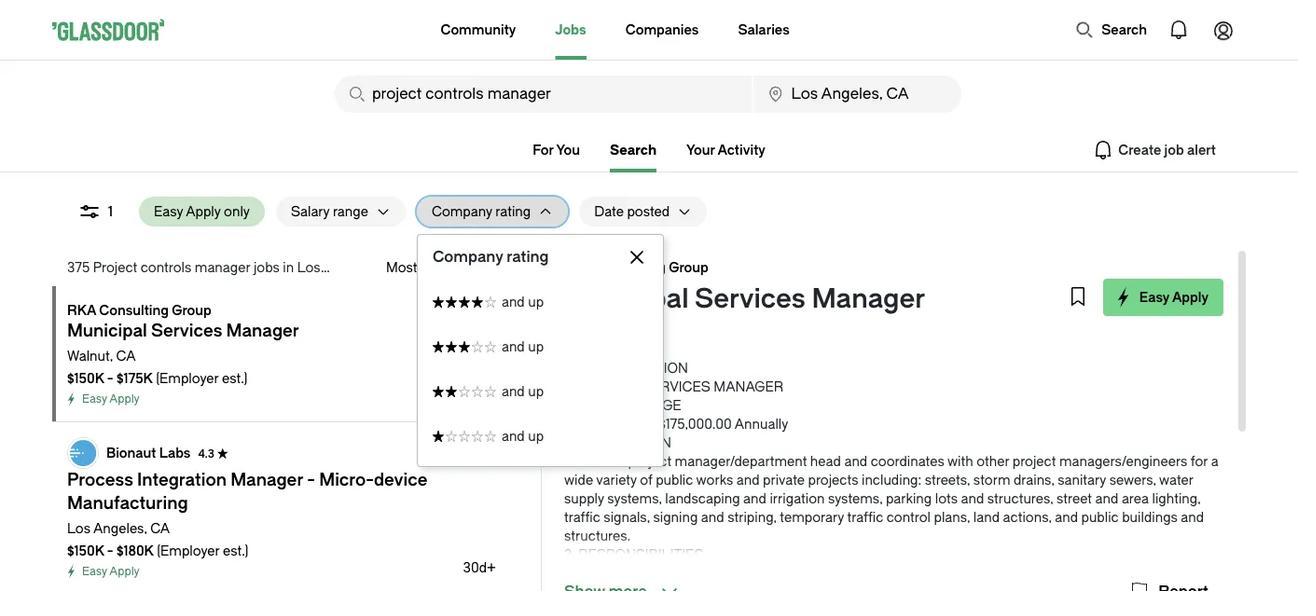 Task type: vqa. For each thing, say whether or not it's contained in the screenshot.
Jobs List ELEMENT
yes



Task type: describe. For each thing, give the bounding box(es) containing it.
activity
[[718, 142, 766, 158]]

in
[[283, 260, 294, 275]]

streets,
[[925, 473, 971, 488]]

easy inside button
[[1140, 290, 1170, 305]]

street
[[1057, 491, 1093, 507]]

structures.
[[564, 529, 631, 544]]

easy apply for walnut, ca $150k - $175k (employer est.)
[[82, 393, 140, 406]]

signing
[[653, 510, 698, 525]]

2 and up from the top
[[502, 339, 544, 355]]

1.
[[564, 398, 572, 413]]

projects
[[808, 473, 859, 488]]

easy apply for los angeles, ca $150k - $180k (employer est.)
[[82, 565, 140, 578]]

date posted button
[[580, 197, 670, 227]]

project
[[93, 260, 137, 275]]

1 vertical spatial description
[[578, 435, 672, 451]]

sewers,
[[1110, 473, 1157, 488]]

services
[[642, 379, 711, 395]]

range
[[633, 398, 682, 413]]

apply inside easy apply only button
[[186, 204, 221, 219]]

your activity
[[687, 142, 766, 158]]

job description municipal services manager 1. salary range $150,000.00 to $175,000.00 annually 2. description serves as project manager/department head and coordinates with other project managers/engineers for a wide variety of public works and private projects including: streets, storm drains, sanitary sewers, water supply systems, landscaping and irrigation systems, parking lots and structures, street and area lighting, traffic signals, signing and striping, temporary traffic control plans, land actions, and public buildings and structures. 3. responsibilities
[[564, 361, 1219, 563]]

0 vertical spatial description
[[595, 361, 688, 376]]

striping,
[[728, 510, 777, 525]]

date
[[594, 204, 624, 219]]

apply inside the easy apply button
[[1173, 290, 1209, 305]]

search link
[[610, 142, 657, 173]]

company rating list box
[[418, 280, 663, 459]]

drains,
[[1014, 473, 1055, 488]]

easy inside button
[[154, 204, 183, 219]]

labs
[[159, 445, 191, 461]]

1 horizontal spatial los
[[297, 260, 321, 275]]

(employer inside the walnut, ca $150k - $175k (employer est.)
[[156, 371, 219, 386]]

salary range
[[291, 204, 368, 219]]

landscaping
[[665, 491, 740, 507]]

- inside the walnut, ca $150k - $175k (employer est.)
[[107, 371, 113, 386]]

2 and up button from the top
[[418, 325, 663, 369]]

parking
[[886, 491, 932, 507]]

consulting for rka consulting group
[[99, 303, 169, 318]]

none field search keyword
[[335, 76, 752, 113]]

375
[[67, 260, 90, 275]]

consulting for rka consulting group municipal services manager
[[596, 260, 666, 275]]

companies
[[626, 22, 699, 37]]

manager/department
[[675, 454, 807, 469]]

control
[[887, 510, 931, 525]]

storm
[[974, 473, 1011, 488]]

your activity link
[[687, 142, 766, 158]]

temporary
[[780, 510, 844, 525]]

a
[[1212, 454, 1219, 469]]

jobs
[[555, 22, 587, 37]]

3 up from the top
[[528, 384, 544, 399]]

structures,
[[988, 491, 1054, 507]]

date posted
[[594, 204, 670, 219]]

head
[[811, 454, 841, 469]]

range
[[333, 204, 368, 219]]

est.) inside los angeles, ca $150k - $180k (employer est.)
[[223, 543, 249, 559]]

rka for rka consulting group
[[67, 303, 96, 318]]

annually
[[735, 417, 789, 432]]

buildings
[[1122, 510, 1178, 525]]

1
[[108, 204, 113, 219]]

ca inside los angeles, ca $150k - $180k (employer est.)
[[150, 521, 170, 536]]

municipal
[[564, 284, 689, 315]]

bionaut labs logo image
[[68, 438, 98, 468]]

2.
[[564, 435, 575, 451]]

plans,
[[934, 510, 971, 525]]

salaries link
[[738, 0, 790, 60]]

Search location field
[[754, 76, 962, 113]]

of
[[640, 473, 653, 488]]

jobs
[[254, 260, 280, 275]]

Search keyword field
[[335, 76, 752, 113]]

variety
[[596, 473, 637, 488]]

2 traffic from the left
[[848, 510, 884, 525]]

jobs list element
[[52, 286, 522, 591]]

walnut,
[[67, 348, 113, 364]]

private
[[763, 473, 805, 488]]

irrigation
[[770, 491, 825, 507]]

ca inside the walnut, ca $150k - $175k (employer est.)
[[116, 348, 136, 364]]

30d+ for los angeles, ca $150k - $180k (employer est.)
[[463, 560, 496, 576]]

easy apply button
[[1104, 279, 1224, 316]]

salaries
[[738, 22, 790, 37]]

search button
[[1067, 11, 1157, 49]]

lighting,
[[1153, 491, 1201, 507]]

rka consulting group municipal services manager
[[564, 260, 926, 315]]

est.) inside the walnut, ca $150k - $175k (employer est.)
[[222, 371, 248, 386]]

1 and up from the top
[[502, 294, 544, 310]]

company rating button
[[417, 197, 531, 227]]

2 systems, from the left
[[828, 491, 883, 507]]

3 and up button from the top
[[418, 369, 663, 414]]

3.
[[564, 547, 575, 563]]

salary
[[575, 398, 630, 413]]

for you link
[[533, 142, 580, 158]]

manager
[[195, 260, 250, 275]]

lots
[[935, 491, 958, 507]]

30d+ for walnut, ca $150k - $175k (employer est.)
[[463, 388, 496, 403]]

to
[[641, 417, 656, 432]]

rka consulting group
[[67, 303, 212, 318]]

group for rka consulting group municipal services manager
[[669, 260, 709, 275]]

your
[[687, 142, 715, 158]]

controls
[[141, 260, 192, 275]]

signals,
[[604, 510, 650, 525]]

salary
[[291, 204, 330, 219]]

bionaut
[[106, 445, 156, 461]]



Task type: locate. For each thing, give the bounding box(es) containing it.
consulting inside jobs list element
[[99, 303, 169, 318]]

30d+ left 1.
[[463, 388, 496, 403]]

1 horizontal spatial public
[[1082, 510, 1119, 525]]

2 $150k from the top
[[67, 543, 104, 559]]

1 vertical spatial los
[[67, 521, 91, 536]]

managers/engineers
[[1060, 454, 1188, 469]]

systems, up signals,
[[608, 491, 662, 507]]

for you
[[533, 142, 580, 158]]

public right "of"
[[656, 473, 693, 488]]

company rating inside dropdown button
[[432, 204, 531, 219]]

0 horizontal spatial search
[[610, 142, 657, 158]]

1 30d+ from the top
[[463, 388, 496, 403]]

4 up from the top
[[528, 429, 544, 444]]

manager
[[812, 284, 926, 315]]

with
[[948, 454, 974, 469]]

1 horizontal spatial project
[[1013, 454, 1056, 469]]

$150k down walnut,
[[67, 371, 104, 386]]

0 vertical spatial est.)
[[222, 371, 248, 386]]

(employer right the $175k
[[156, 371, 219, 386]]

group inside jobs list element
[[172, 303, 212, 318]]

search inside button
[[1102, 22, 1148, 37]]

supply
[[564, 491, 604, 507]]

water
[[1160, 473, 1194, 488]]

and up button up 1.
[[418, 325, 663, 369]]

rka up municipal
[[564, 260, 593, 275]]

None field
[[335, 76, 752, 113], [754, 76, 962, 113]]

0 horizontal spatial angeles,
[[93, 521, 147, 536]]

(employer right $180k
[[157, 543, 220, 559]]

1 vertical spatial rka
[[67, 303, 96, 318]]

consulting down project
[[99, 303, 169, 318]]

1 and up button from the top
[[418, 280, 663, 325]]

0 horizontal spatial none field
[[335, 76, 752, 113]]

0 horizontal spatial rka
[[67, 303, 96, 318]]

1 horizontal spatial systems,
[[828, 491, 883, 507]]

none field search location
[[754, 76, 962, 113]]

1 vertical spatial company
[[433, 249, 503, 266]]

0 vertical spatial company rating
[[432, 204, 531, 219]]

easy apply inside the easy apply button
[[1140, 290, 1209, 305]]

2 up from the top
[[528, 339, 544, 355]]

2 project from the left
[[1013, 454, 1056, 469]]

municipal
[[564, 379, 639, 395]]

0 horizontal spatial systems,
[[608, 491, 662, 507]]

2 none field from the left
[[754, 76, 962, 113]]

angeles,
[[323, 260, 377, 275], [93, 521, 147, 536]]

- left $180k
[[107, 543, 113, 559]]

consulting up municipal
[[596, 260, 666, 275]]

0 vertical spatial consulting
[[596, 260, 666, 275]]

0 vertical spatial angeles,
[[323, 260, 377, 275]]

works
[[696, 473, 734, 488]]

1 $150k from the top
[[67, 371, 104, 386]]

consulting inside rka consulting group municipal services manager
[[596, 260, 666, 275]]

1 horizontal spatial rka
[[564, 260, 593, 275]]

description up services
[[595, 361, 688, 376]]

and up button down 1.
[[418, 414, 663, 459]]

description up 'as'
[[578, 435, 672, 451]]

0 vertical spatial ca
[[381, 260, 400, 275]]

rka for rka consulting group municipal services manager
[[564, 260, 593, 275]]

1 vertical spatial (employer
[[157, 543, 220, 559]]

area
[[1122, 491, 1149, 507]]

other
[[977, 454, 1010, 469]]

375 project controls manager jobs in los angeles, ca
[[67, 260, 400, 275]]

actions,
[[1003, 510, 1052, 525]]

0 horizontal spatial ca
[[116, 348, 136, 364]]

easy apply only
[[154, 204, 250, 219]]

1 - from the top
[[107, 371, 113, 386]]

0 vertical spatial $150k
[[67, 371, 104, 386]]

0 horizontal spatial group
[[172, 303, 212, 318]]

1 vertical spatial consulting
[[99, 303, 169, 318]]

1 vertical spatial easy apply
[[82, 393, 140, 406]]

angeles, down range in the top of the page
[[323, 260, 377, 275]]

group right close dropdown "icon"
[[669, 260, 709, 275]]

1 vertical spatial angeles,
[[93, 521, 147, 536]]

2 horizontal spatial ca
[[381, 260, 400, 275]]

for
[[1191, 454, 1208, 469]]

only
[[224, 204, 250, 219]]

walnut, ca $150k - $175k (employer est.)
[[67, 348, 248, 386]]

land
[[974, 510, 1000, 525]]

4.3
[[198, 447, 215, 460]]

group for rka consulting group
[[172, 303, 212, 318]]

for
[[533, 142, 554, 158]]

2 30d+ from the top
[[463, 560, 496, 576]]

30d+ left 3.
[[463, 560, 496, 576]]

rka down 375
[[67, 303, 96, 318]]

bionaut labs 4.3 ★
[[106, 445, 228, 461]]

company
[[432, 204, 492, 219], [433, 249, 503, 266]]

los down bionaut labs logo
[[67, 521, 91, 536]]

★
[[217, 447, 228, 460]]

0 vertical spatial 30d+
[[463, 388, 496, 403]]

rka inside jobs list element
[[67, 303, 96, 318]]

services
[[695, 284, 806, 315]]

easy
[[154, 204, 183, 219], [1140, 290, 1170, 305], [82, 393, 107, 406], [82, 565, 107, 578]]

rating
[[496, 204, 531, 219], [507, 249, 549, 266]]

$150,000.00
[[564, 417, 638, 432]]

0 vertical spatial los
[[297, 260, 321, 275]]

traffic
[[564, 510, 601, 525], [848, 510, 884, 525]]

1 horizontal spatial traffic
[[848, 510, 884, 525]]

1 horizontal spatial consulting
[[596, 260, 666, 275]]

0 horizontal spatial project
[[628, 454, 672, 469]]

angeles, up $180k
[[93, 521, 147, 536]]

search
[[1102, 22, 1148, 37], [610, 142, 657, 158]]

(employer inside los angeles, ca $150k - $180k (employer est.)
[[157, 543, 220, 559]]

description
[[595, 361, 688, 376], [578, 435, 672, 451]]

angeles, inside los angeles, ca $150k - $180k (employer est.)
[[93, 521, 147, 536]]

1 horizontal spatial search
[[1102, 22, 1148, 37]]

0 vertical spatial search
[[1102, 22, 1148, 37]]

rating inside dropdown button
[[496, 204, 531, 219]]

and up
[[502, 294, 544, 310], [502, 339, 544, 355], [502, 384, 544, 399], [502, 429, 544, 444]]

rka
[[564, 260, 593, 275], [67, 303, 96, 318]]

traffic left control
[[848, 510, 884, 525]]

0 horizontal spatial los
[[67, 521, 91, 536]]

2 - from the top
[[107, 543, 113, 559]]

coordinates
[[871, 454, 945, 469]]

systems, down projects
[[828, 491, 883, 507]]

1 horizontal spatial group
[[669, 260, 709, 275]]

- inside los angeles, ca $150k - $180k (employer est.)
[[107, 543, 113, 559]]

0 vertical spatial -
[[107, 371, 113, 386]]

1 none field from the left
[[335, 76, 752, 113]]

1 vertical spatial rating
[[507, 249, 549, 266]]

public
[[656, 473, 693, 488], [1082, 510, 1119, 525]]

1 up from the top
[[528, 294, 544, 310]]

los right in
[[297, 260, 321, 275]]

as
[[611, 454, 625, 469]]

rka inside rka consulting group municipal services manager
[[564, 260, 593, 275]]

serves
[[564, 454, 608, 469]]

company rating
[[432, 204, 531, 219], [433, 249, 549, 266]]

- left the $175k
[[107, 371, 113, 386]]

sanitary
[[1058, 473, 1107, 488]]

easy apply only button
[[139, 197, 265, 227]]

0 horizontal spatial public
[[656, 473, 693, 488]]

close dropdown image
[[626, 246, 648, 269]]

1 horizontal spatial angeles,
[[323, 260, 377, 275]]

3 and up from the top
[[502, 384, 544, 399]]

0 vertical spatial rating
[[496, 204, 531, 219]]

1 horizontal spatial none field
[[754, 76, 962, 113]]

0 vertical spatial public
[[656, 473, 693, 488]]

1 vertical spatial -
[[107, 543, 113, 559]]

1 vertical spatial public
[[1082, 510, 1119, 525]]

0 vertical spatial group
[[669, 260, 709, 275]]

project
[[628, 454, 672, 469], [1013, 454, 1056, 469]]

manager
[[714, 379, 784, 395]]

4 and up from the top
[[502, 429, 544, 444]]

$150k left $180k
[[67, 543, 104, 559]]

1 vertical spatial 30d+
[[463, 560, 496, 576]]

30d+
[[463, 388, 496, 403], [463, 560, 496, 576]]

job
[[564, 361, 592, 376]]

1 vertical spatial $150k
[[67, 543, 104, 559]]

2 vertical spatial easy apply
[[82, 565, 140, 578]]

1 horizontal spatial ca
[[150, 521, 170, 536]]

consulting
[[596, 260, 666, 275], [99, 303, 169, 318]]

1 button
[[63, 197, 128, 227]]

traffic down supply
[[564, 510, 601, 525]]

0 vertical spatial company
[[432, 204, 492, 219]]

posted
[[627, 204, 670, 219]]

2 vertical spatial ca
[[150, 521, 170, 536]]

project up the drains,
[[1013, 454, 1056, 469]]

0 vertical spatial easy apply
[[1140, 290, 1209, 305]]

1 project from the left
[[628, 454, 672, 469]]

los inside los angeles, ca $150k - $180k (employer est.)
[[67, 521, 91, 536]]

companies link
[[626, 0, 699, 60]]

1 systems, from the left
[[608, 491, 662, 507]]

jobs link
[[555, 0, 587, 60]]

group down controls
[[172, 303, 212, 318]]

company inside company rating dropdown button
[[432, 204, 492, 219]]

1 vertical spatial est.)
[[223, 543, 249, 559]]

$150k inside the walnut, ca $150k - $175k (employer est.)
[[67, 371, 104, 386]]

$175k
[[117, 371, 153, 386]]

los angeles, ca $150k - $180k (employer est.)
[[67, 521, 249, 559]]

1 vertical spatial group
[[172, 303, 212, 318]]

group inside rka consulting group municipal services manager
[[669, 260, 709, 275]]

4 and up button from the top
[[418, 414, 663, 459]]

wide
[[564, 473, 593, 488]]

1 traffic from the left
[[564, 510, 601, 525]]

public down street
[[1082, 510, 1119, 525]]

including:
[[862, 473, 922, 488]]

salary range button
[[276, 197, 368, 227]]

project up "of"
[[628, 454, 672, 469]]

1 vertical spatial search
[[610, 142, 657, 158]]

and up button up 2.
[[418, 369, 663, 414]]

0 vertical spatial (employer
[[156, 371, 219, 386]]

systems,
[[608, 491, 662, 507], [828, 491, 883, 507]]

0 horizontal spatial traffic
[[564, 510, 601, 525]]

1 vertical spatial ca
[[116, 348, 136, 364]]

1 vertical spatial company rating
[[433, 249, 549, 266]]

you
[[557, 142, 580, 158]]

0 horizontal spatial consulting
[[99, 303, 169, 318]]

$180k
[[117, 543, 154, 559]]

and up button
[[418, 280, 663, 325], [418, 325, 663, 369], [418, 369, 663, 414], [418, 414, 663, 459]]

and up button up job
[[418, 280, 663, 325]]

0 vertical spatial rka
[[564, 260, 593, 275]]

$150k
[[67, 371, 104, 386], [67, 543, 104, 559]]

$150k inside los angeles, ca $150k - $180k (employer est.)
[[67, 543, 104, 559]]

apply
[[186, 204, 221, 219], [1173, 290, 1209, 305], [109, 393, 140, 406], [109, 565, 140, 578]]



